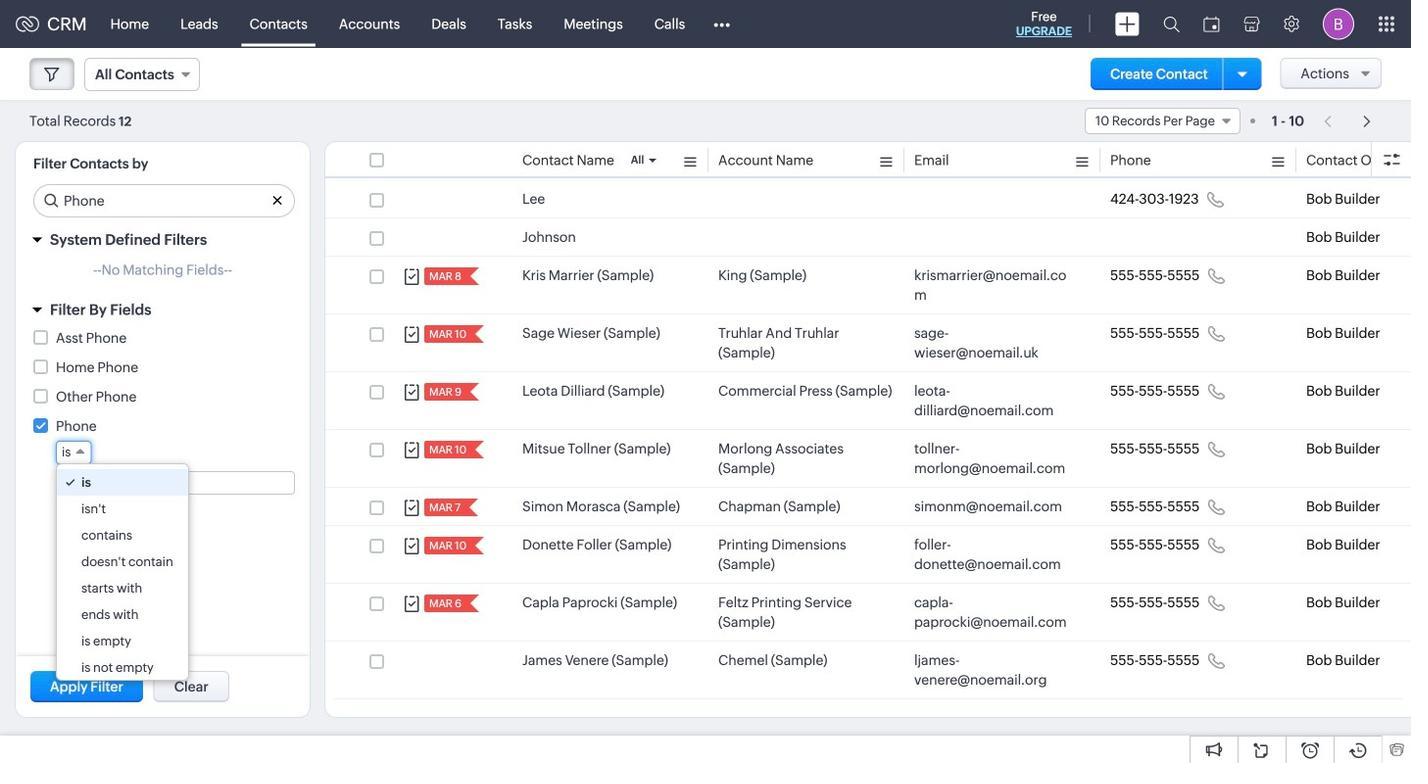 Task type: locate. For each thing, give the bounding box(es) containing it.
3 option from the top
[[57, 522, 188, 549]]

option
[[57, 469, 188, 496], [57, 496, 188, 522], [57, 522, 188, 549], [57, 549, 188, 575], [57, 575, 188, 602], [57, 602, 188, 628], [57, 628, 188, 655], [57, 655, 188, 681]]

row group
[[325, 180, 1411, 700]]

4 option from the top
[[57, 549, 188, 575]]

region
[[16, 257, 310, 293]]

list box
[[57, 465, 188, 681]]

None field
[[56, 441, 92, 465]]

2 option from the top
[[57, 496, 188, 522]]



Task type: describe. For each thing, give the bounding box(es) containing it.
6 option from the top
[[57, 602, 188, 628]]

Search text field
[[34, 185, 294, 217]]

7 option from the top
[[57, 628, 188, 655]]

5 option from the top
[[57, 575, 188, 602]]

1 option from the top
[[57, 469, 188, 496]]

logo image
[[16, 16, 39, 32]]

8 option from the top
[[57, 655, 188, 681]]

Type here text field
[[57, 472, 294, 494]]



Task type: vqa. For each thing, say whether or not it's contained in the screenshot.
Search text field
yes



